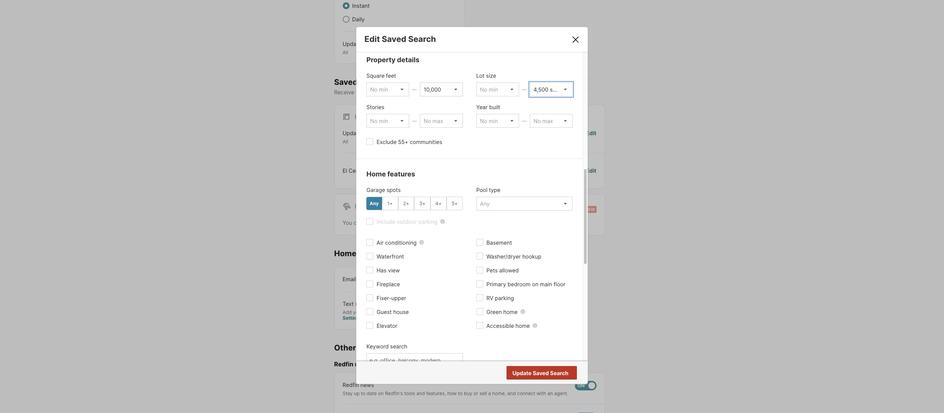 Task type: locate. For each thing, give the bounding box(es) containing it.
on left main
[[532, 281, 539, 288]]

update inside update saved search button
[[513, 370, 532, 377]]

home for green home
[[503, 309, 518, 316]]

1 all from the top
[[343, 49, 348, 55]]

0 vertical spatial for
[[355, 114, 366, 121]]

2 edit button from the top
[[586, 167, 597, 175]]

based
[[406, 89, 422, 96]]

redfin
[[334, 361, 353, 368], [343, 382, 359, 389]]

search
[[469, 89, 486, 96], [390, 343, 407, 350]]

stories
[[367, 104, 384, 111]]

1
[[380, 167, 383, 174]]

saved inside button
[[533, 370, 549, 377]]

add
[[343, 310, 352, 315]]

to right up at the left
[[361, 391, 365, 397]]

your up settings
[[353, 310, 363, 315]]

redfin inside redfin news stay up to date on redfin's tools and features, how to buy or sell a home, and connect with an agent.
[[343, 382, 359, 389]]

update
[[343, 41, 362, 47], [343, 130, 362, 137], [513, 370, 532, 377]]

saved inside saved searches receive timely notifications based on your preferred search filters.
[[334, 77, 358, 87]]

1 vertical spatial search
[[550, 370, 569, 377]]

1 vertical spatial types
[[363, 130, 377, 137]]

3+ radio
[[414, 197, 431, 210]]

e.g. office, balcony, modern text field
[[370, 357, 460, 364]]

option group
[[366, 197, 463, 210]]

on inside saved searches receive timely notifications based on your preferred search filters.
[[423, 89, 429, 96]]

results
[[550, 370, 568, 377]]

floor
[[554, 281, 566, 288]]

all up el
[[343, 139, 348, 145]]

home
[[367, 170, 386, 178], [334, 249, 357, 258]]

0 vertical spatial on
[[423, 89, 429, 96]]

1 horizontal spatial and
[[508, 391, 516, 397]]

for left the "sale"
[[355, 114, 366, 121]]

update types all up property
[[343, 41, 377, 55]]

1 horizontal spatial home
[[367, 170, 386, 178]]

for sale
[[355, 114, 381, 121]]

0 vertical spatial your
[[431, 89, 442, 96]]

all down daily radio
[[343, 49, 348, 55]]

green
[[487, 309, 502, 316]]

lot size
[[476, 72, 496, 79]]

news
[[361, 382, 374, 389]]

el
[[343, 167, 347, 174]]

primary bedroom on main floor
[[487, 281, 566, 288]]

home inside the "edit saved search" dialog
[[367, 170, 386, 178]]

types
[[363, 41, 377, 47], [363, 130, 377, 137]]

search inside button
[[550, 370, 569, 377]]

update types all down for sale
[[343, 130, 377, 145]]

home up garage
[[367, 170, 386, 178]]

1 vertical spatial edit button
[[586, 167, 597, 175]]

has view
[[377, 267, 400, 274]]

0 vertical spatial edit button
[[586, 129, 597, 145]]

4+ radio
[[431, 197, 447, 210]]

2 vertical spatial on
[[378, 391, 384, 397]]

emails
[[358, 343, 383, 353]]

for for for sale
[[355, 114, 366, 121]]

instant
[[352, 2, 370, 9]]

0 vertical spatial redfin
[[334, 361, 353, 368]]

0 horizontal spatial to
[[361, 391, 365, 397]]

for
[[466, 220, 473, 226]]

lot
[[476, 72, 485, 79]]

upper
[[391, 295, 406, 302]]

other
[[334, 343, 356, 353]]

in
[[398, 310, 402, 315]]

size
[[486, 72, 496, 79]]

0 vertical spatial update types all
[[343, 41, 377, 55]]

0 vertical spatial search
[[408, 34, 436, 44]]

square
[[367, 72, 385, 79]]

1 for from the top
[[355, 114, 366, 121]]

main
[[540, 281, 552, 288]]

home
[[503, 309, 518, 316], [516, 323, 530, 330]]

connect
[[517, 391, 535, 397]]

0 horizontal spatial and
[[417, 391, 425, 397]]

1 vertical spatial update types all
[[343, 130, 377, 145]]

bedroom
[[508, 281, 531, 288]]

waterfront
[[377, 253, 404, 260]]

2 types from the top
[[363, 130, 377, 137]]

communities
[[410, 139, 442, 145]]

search right no
[[550, 370, 569, 377]]

1 vertical spatial parking
[[495, 295, 514, 302]]

0 vertical spatial home
[[367, 170, 386, 178]]

search up e.g. office, balcony, modern text field
[[390, 343, 407, 350]]

filters.
[[488, 89, 504, 96]]

fixer-upper
[[377, 295, 406, 302]]

1 vertical spatial home
[[334, 249, 357, 258]]

home left "tours"
[[334, 249, 357, 258]]

redfin news stay up to date on redfin's tools and features, how to buy or sell a home, and connect with an agent.
[[343, 382, 569, 397]]

pool
[[476, 187, 488, 193]]

1 vertical spatial for
[[355, 203, 366, 210]]

0 vertical spatial parking
[[418, 219, 438, 225]]

washer/dryer
[[487, 253, 521, 260]]

view
[[388, 267, 400, 274]]

details
[[397, 56, 420, 64]]

searches down the 2+ option
[[400, 220, 423, 226]]

home up accessible home
[[503, 309, 518, 316]]

1 vertical spatial all
[[343, 139, 348, 145]]

1 horizontal spatial searches
[[400, 220, 423, 226]]

0 vertical spatial types
[[363, 41, 377, 47]]

feet
[[386, 72, 396, 79]]

types up property
[[363, 41, 377, 47]]

on
[[423, 89, 429, 96], [532, 281, 539, 288], [378, 391, 384, 397]]

2 for from the top
[[355, 203, 366, 210]]

1 horizontal spatial parking
[[495, 295, 514, 302]]

guest
[[377, 309, 392, 316]]

0 vertical spatial home
[[503, 309, 518, 316]]

0 horizontal spatial search
[[408, 34, 436, 44]]

0 vertical spatial all
[[343, 49, 348, 55]]

email
[[343, 276, 356, 283]]

on inside redfin news stay up to date on redfin's tools and features, how to buy or sell a home, and connect with an agent.
[[378, 391, 384, 397]]

for
[[355, 114, 366, 121], [355, 203, 366, 210]]

list box
[[367, 82, 409, 96], [420, 82, 463, 96], [476, 82, 519, 96], [530, 82, 573, 96], [367, 114, 409, 128], [420, 114, 463, 128], [476, 114, 519, 128], [530, 114, 573, 128], [476, 197, 573, 211]]

buy
[[464, 391, 472, 397]]

updates
[[355, 361, 379, 368]]

redfin for redfin updates
[[334, 361, 353, 368]]

home right accessible
[[516, 323, 530, 330]]

and right the home,
[[508, 391, 516, 397]]

update down for sale
[[343, 130, 362, 137]]

searches inside saved searches receive timely notifications based on your preferred search filters.
[[359, 77, 395, 87]]

1 vertical spatial redfin
[[343, 382, 359, 389]]

1 horizontal spatial search
[[469, 89, 486, 96]]

sale
[[367, 114, 381, 121]]

None checkbox
[[575, 381, 597, 391]]

saved
[[382, 34, 406, 44], [334, 77, 358, 87], [382, 220, 398, 226], [533, 370, 549, 377]]

search up year
[[469, 89, 486, 96]]

on inside the "edit saved search" dialog
[[532, 281, 539, 288]]

agent.
[[554, 391, 569, 397]]

parking down 3+ option
[[418, 219, 438, 225]]

account settings link
[[343, 310, 423, 321]]

2 vertical spatial update
[[513, 370, 532, 377]]

update down daily radio
[[343, 41, 362, 47]]

exclude
[[377, 139, 397, 145]]

0 horizontal spatial on
[[378, 391, 384, 397]]

account
[[403, 310, 423, 315]]

test
[[368, 167, 379, 174]]

1 vertical spatial home
[[516, 323, 530, 330]]

0 horizontal spatial your
[[353, 310, 363, 315]]

your left preferred
[[431, 89, 442, 96]]

1 to from the left
[[361, 391, 365, 397]]

on right based
[[423, 89, 429, 96]]

create
[[365, 220, 381, 226]]

update up connect
[[513, 370, 532, 377]]

for left rent
[[355, 203, 366, 210]]

0 horizontal spatial home
[[334, 249, 357, 258]]

0 vertical spatial edit
[[365, 34, 380, 44]]

types down for sale
[[363, 130, 377, 137]]

searches up the notifications
[[359, 77, 395, 87]]

you
[[343, 220, 352, 226]]

for for for rent
[[355, 203, 366, 210]]

1 horizontal spatial search
[[550, 370, 569, 377]]

1 vertical spatial search
[[390, 343, 407, 350]]

parking up green home on the right bottom of the page
[[495, 295, 514, 302]]

keyword search
[[367, 343, 407, 350]]

0 vertical spatial searches
[[359, 77, 395, 87]]

home for home tours
[[334, 249, 357, 258]]

redfin up the stay
[[343, 382, 359, 389]]

0 horizontal spatial searches
[[359, 77, 395, 87]]

search up details
[[408, 34, 436, 44]]

0 vertical spatial search
[[469, 89, 486, 96]]

redfin down the 'other'
[[334, 361, 353, 368]]

1 horizontal spatial your
[[431, 89, 442, 96]]

saved searches receive timely notifications based on your preferred search filters.
[[334, 77, 504, 96]]

1+
[[387, 201, 393, 207]]

el cerrito test 1
[[343, 167, 383, 174]]

year built
[[476, 104, 500, 111]]

number
[[380, 310, 397, 315]]

option group containing any
[[366, 197, 463, 210]]

1 vertical spatial on
[[532, 281, 539, 288]]

search inside saved searches receive timely notifications based on your preferred search filters.
[[469, 89, 486, 96]]

update types all
[[343, 41, 377, 55], [343, 130, 377, 145]]

1 vertical spatial edit
[[586, 130, 597, 137]]

up
[[354, 391, 360, 397]]

update saved search button
[[507, 366, 577, 380]]

air conditioning
[[377, 240, 417, 246]]

2 horizontal spatial on
[[532, 281, 539, 288]]

0 horizontal spatial search
[[390, 343, 407, 350]]

option group inside the "edit saved search" dialog
[[366, 197, 463, 210]]

1 horizontal spatial on
[[423, 89, 429, 96]]

1 horizontal spatial to
[[458, 391, 463, 397]]

— for square feet
[[412, 87, 417, 92]]

on right date at the left bottom of the page
[[378, 391, 384, 397]]

and right tools
[[417, 391, 425, 397]]

guest house
[[377, 309, 409, 316]]

edit button
[[586, 129, 597, 145], [586, 167, 597, 175]]

to left buy
[[458, 391, 463, 397]]



Task type: describe. For each thing, give the bounding box(es) containing it.
— for year built
[[522, 118, 527, 124]]

0 vertical spatial update
[[343, 41, 362, 47]]

Instant radio
[[343, 2, 349, 9]]

redfin for redfin news stay up to date on redfin's tools and features, how to buy or sell a home, and connect with an agent.
[[343, 382, 359, 389]]

can
[[354, 220, 363, 226]]

notifications
[[373, 89, 404, 96]]

receive
[[334, 89, 354, 96]]

elevator
[[377, 323, 397, 330]]

search for edit saved search
[[408, 34, 436, 44]]

pool type
[[476, 187, 500, 193]]

2 all from the top
[[343, 139, 348, 145]]

an
[[548, 391, 553, 397]]

garage
[[367, 187, 385, 193]]

edit saved search element
[[365, 34, 563, 44]]

air
[[377, 240, 384, 246]]

home,
[[492, 391, 506, 397]]

rent
[[367, 203, 381, 210]]

keyword
[[367, 343, 389, 350]]

home for accessible home
[[516, 323, 530, 330]]

exclude 55+ communities
[[377, 139, 442, 145]]

rv parking
[[487, 295, 514, 302]]

green home
[[487, 309, 518, 316]]

washer/dryer hookup
[[487, 253, 542, 260]]

stay
[[343, 391, 353, 397]]

search inside dialog
[[390, 343, 407, 350]]

your inside saved searches receive timely notifications based on your preferred search filters.
[[431, 89, 442, 96]]

no
[[541, 370, 549, 377]]

while
[[425, 220, 438, 226]]

you can create saved searches while searching for
[[343, 220, 475, 226]]

square feet
[[367, 72, 396, 79]]

hookup
[[522, 253, 542, 260]]

basement
[[487, 240, 512, 246]]

has
[[377, 267, 387, 274]]

date
[[367, 391, 377, 397]]

2+ radio
[[398, 197, 414, 210]]

property details
[[367, 56, 420, 64]]

Any radio
[[366, 197, 382, 210]]

2 to from the left
[[458, 391, 463, 397]]

cerrito
[[349, 167, 366, 174]]

text (sms)
[[343, 301, 371, 307]]

settings
[[343, 315, 362, 321]]

edit saved search
[[365, 34, 436, 44]]

3+
[[419, 201, 425, 207]]

redfin's
[[385, 391, 403, 397]]

2 update types all from the top
[[343, 130, 377, 145]]

on for news
[[378, 391, 384, 397]]

1 vertical spatial update
[[343, 130, 362, 137]]

timely
[[356, 89, 371, 96]]

with
[[537, 391, 546, 397]]

1 vertical spatial your
[[353, 310, 363, 315]]

for rent
[[355, 203, 381, 210]]

daily
[[352, 16, 365, 23]]

— for lot size
[[522, 87, 527, 92]]

sell
[[480, 391, 487, 397]]

55+
[[398, 139, 408, 145]]

4+
[[436, 201, 442, 207]]

fireplace
[[377, 281, 400, 288]]

primary
[[487, 281, 506, 288]]

tools
[[404, 391, 415, 397]]

accessible home
[[487, 323, 530, 330]]

preferred
[[444, 89, 468, 96]]

garage spots
[[367, 187, 401, 193]]

phone
[[364, 310, 378, 315]]

text
[[343, 301, 354, 307]]

features,
[[426, 391, 446, 397]]

outdoor
[[397, 219, 417, 225]]

1 types from the top
[[363, 41, 377, 47]]

home for home features
[[367, 170, 386, 178]]

how
[[447, 391, 457, 397]]

on for searches
[[423, 89, 429, 96]]

type
[[489, 187, 500, 193]]

built
[[489, 104, 500, 111]]

year
[[476, 104, 488, 111]]

edit inside dialog
[[365, 34, 380, 44]]

home features
[[367, 170, 415, 178]]

property
[[367, 56, 396, 64]]

home tours
[[334, 249, 379, 258]]

allowed
[[499, 267, 519, 274]]

edit saved search dialog
[[356, 27, 588, 385]]

1+ radio
[[382, 197, 398, 210]]

1 vertical spatial searches
[[400, 220, 423, 226]]

Daily radio
[[343, 16, 349, 23]]

pets allowed
[[487, 267, 519, 274]]

accessible
[[487, 323, 514, 330]]

2 vertical spatial edit
[[586, 167, 597, 174]]

1 update types all from the top
[[343, 41, 377, 55]]

or
[[474, 391, 478, 397]]

tours
[[358, 249, 379, 258]]

other emails
[[334, 343, 383, 353]]

1 and from the left
[[417, 391, 425, 397]]

redfin updates
[[334, 361, 379, 368]]

house
[[393, 309, 409, 316]]

2 and from the left
[[508, 391, 516, 397]]

add your phone number in
[[343, 310, 403, 315]]

account settings
[[343, 310, 423, 321]]

conditioning
[[385, 240, 417, 246]]

include
[[377, 219, 395, 225]]

0 horizontal spatial parking
[[418, 219, 438, 225]]

1 edit button from the top
[[586, 129, 597, 145]]

5+ radio
[[447, 197, 463, 210]]

search for update saved search
[[550, 370, 569, 377]]

— for stories
[[412, 118, 417, 124]]

no results button
[[533, 367, 576, 381]]

spots
[[387, 187, 401, 193]]

update saved search
[[513, 370, 569, 377]]



Task type: vqa. For each thing, say whether or not it's contained in the screenshot.


